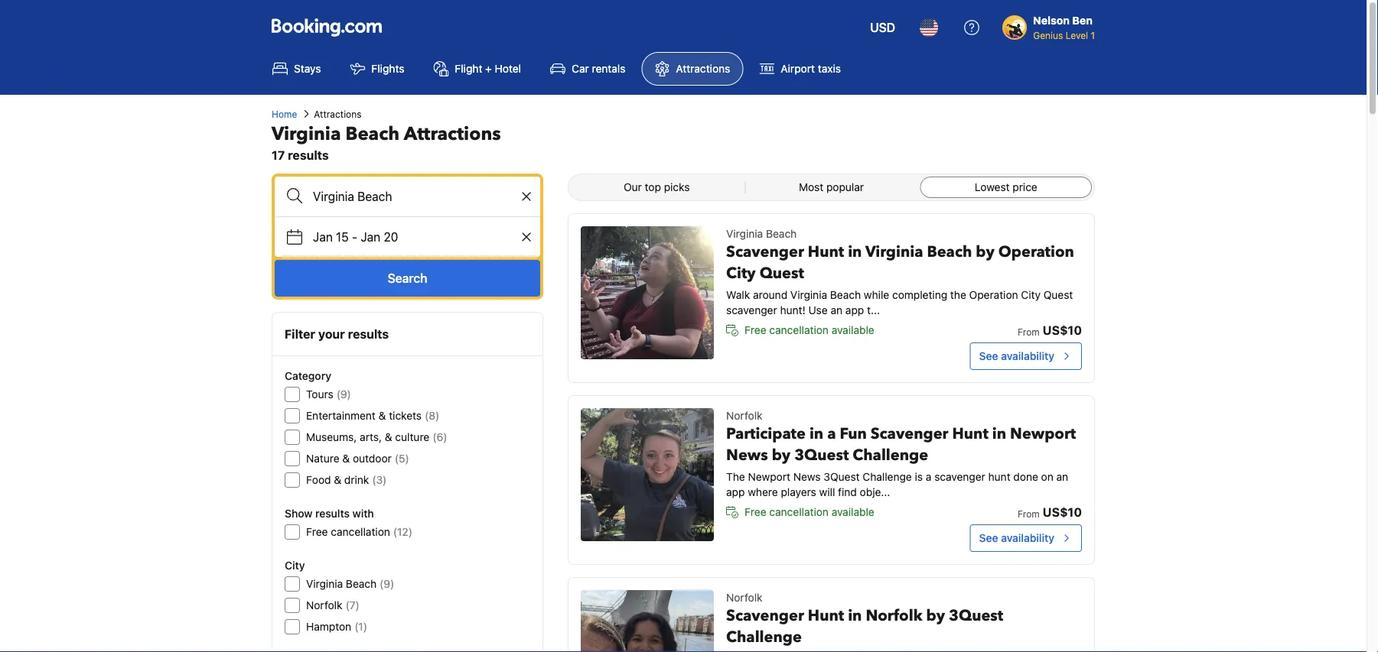 Task type: describe. For each thing, give the bounding box(es) containing it.
an for scavenger hunt in virginia beach by operation city quest
[[831, 304, 843, 317]]

our top picks
[[624, 181, 690, 194]]

0 horizontal spatial attractions
[[314, 109, 362, 119]]

from us$10 for participate in a fun scavenger hunt in newport news by 3quest challenge
[[1018, 505, 1082, 520]]

0 vertical spatial city
[[726, 263, 756, 284]]

popular
[[827, 181, 864, 194]]

hampton (1)
[[306, 621, 367, 634]]

arts,
[[360, 431, 382, 444]]

& for outdoor
[[342, 453, 350, 465]]

on
[[1041, 471, 1054, 484]]

3quest inside norfolk scavenger hunt in norfolk by 3quest challenge
[[949, 606, 1004, 627]]

1 vertical spatial quest
[[1044, 289, 1073, 302]]

culture
[[395, 431, 430, 444]]

1
[[1091, 30, 1095, 41]]

nature
[[306, 453, 339, 465]]

around
[[753, 289, 788, 302]]

availability for scavenger hunt in virginia beach by operation city quest
[[1001, 350, 1055, 363]]

scavenger inside norfolk participate in a fun scavenger hunt in newport news by 3quest challenge the newport news 3quest challenge is a scavenger hunt done on an app where players will find obje...
[[935, 471, 986, 484]]

1 vertical spatial results
[[348, 327, 389, 342]]

see for in
[[979, 532, 998, 545]]

t...
[[867, 304, 880, 317]]

hunt inside norfolk scavenger hunt in norfolk by 3quest challenge
[[808, 606, 844, 627]]

virginia up while
[[866, 242, 923, 263]]

& for drink
[[334, 474, 341, 487]]

food & drink (3)
[[306, 474, 387, 487]]

free for news
[[745, 506, 767, 519]]

+
[[485, 62, 492, 75]]

scavenger inside norfolk participate in a fun scavenger hunt in newport news by 3quest challenge the newport news 3quest challenge is a scavenger hunt done on an app where players will find obje...
[[871, 424, 949, 445]]

your
[[318, 327, 345, 342]]

filter your results
[[285, 327, 389, 342]]

usd button
[[861, 9, 905, 46]]

virginia for (9)
[[306, 578, 343, 591]]

flights
[[372, 62, 404, 75]]

us$10 for scavenger hunt in virginia beach by operation city quest
[[1043, 323, 1082, 338]]

(12)
[[393, 526, 412, 539]]

(8)
[[425, 410, 440, 422]]

hunt!
[[780, 304, 806, 317]]

1 horizontal spatial a
[[926, 471, 932, 484]]

the
[[726, 471, 745, 484]]

tours (9)
[[306, 388, 351, 401]]

beach left while
[[830, 289, 861, 302]]

entertainment & tickets (8)
[[306, 410, 440, 422]]

find
[[838, 486, 857, 499]]

search
[[388, 271, 427, 286]]

where
[[748, 486, 778, 499]]

by inside virginia beach scavenger hunt in virginia beach by operation city quest walk around virginia beach while completing the operation city quest scavenger hunt! use an app t...
[[976, 242, 995, 263]]

booking.com image
[[272, 18, 382, 37]]

rentals
[[592, 62, 626, 75]]

most
[[799, 181, 824, 194]]

flights link
[[337, 52, 417, 86]]

level
[[1066, 30, 1088, 41]]

flight + hotel
[[455, 62, 521, 75]]

stays
[[294, 62, 321, 75]]

beach for scavenger
[[766, 228, 797, 240]]

is
[[915, 471, 923, 484]]

0 vertical spatial 3quest
[[795, 445, 849, 466]]

2 jan from the left
[[361, 230, 380, 245]]

scavenger hunt in norfolk by 3quest challenge image
[[581, 591, 714, 653]]

jan 15 - jan 20
[[313, 230, 398, 245]]

Where are you going? search field
[[275, 177, 540, 217]]

see availability for participate in a fun scavenger hunt in newport news by 3quest challenge
[[979, 532, 1055, 545]]

app for quest
[[846, 304, 864, 317]]

museums, arts, & culture (6)
[[306, 431, 447, 444]]

1 vertical spatial newport
[[748, 471, 791, 484]]

-
[[352, 230, 358, 245]]

virginia up use
[[791, 289, 827, 302]]

1 vertical spatial 3quest
[[824, 471, 860, 484]]

20
[[384, 230, 398, 245]]

2 vertical spatial free
[[306, 526, 328, 539]]

hotel
[[495, 62, 521, 75]]

search button
[[275, 260, 540, 297]]

scavenger inside virginia beach scavenger hunt in virginia beach by operation city quest walk around virginia beach while completing the operation city quest scavenger hunt! use an app t...
[[726, 304, 777, 317]]

your account menu nelson ben genius level 1 element
[[1003, 7, 1101, 42]]

0 vertical spatial operation
[[999, 242, 1074, 263]]

obje...
[[860, 486, 890, 499]]

museums,
[[306, 431, 357, 444]]

norfolk for scavenger
[[726, 592, 763, 605]]

filter
[[285, 327, 315, 342]]

with
[[353, 508, 374, 520]]

most popular
[[799, 181, 864, 194]]

fun
[[840, 424, 867, 445]]

in inside virginia beach scavenger hunt in virginia beach by operation city quest walk around virginia beach while completing the operation city quest scavenger hunt! use an app t...
[[848, 242, 862, 263]]

an for participate in a fun scavenger hunt in newport news by 3quest challenge
[[1057, 471, 1069, 484]]

nelson
[[1033, 14, 1070, 27]]

challenge inside norfolk scavenger hunt in norfolk by 3quest challenge
[[726, 628, 802, 649]]

usd
[[870, 20, 896, 35]]

0 horizontal spatial news
[[726, 445, 768, 466]]

genius
[[1033, 30, 1063, 41]]

attractions link
[[642, 52, 743, 86]]

picks
[[664, 181, 690, 194]]

players
[[781, 486, 816, 499]]

top
[[645, 181, 661, 194]]

tickets
[[389, 410, 422, 422]]

ben
[[1073, 14, 1093, 27]]

hunt inside norfolk participate in a fun scavenger hunt in newport news by 3quest challenge the newport news 3quest challenge is a scavenger hunt done on an app where players will find obje...
[[952, 424, 989, 445]]

drink
[[344, 474, 369, 487]]

virginia for attractions
[[272, 121, 341, 147]]

stays link
[[259, 52, 334, 86]]

category
[[285, 370, 331, 383]]

free cancellation available for quest
[[745, 324, 875, 337]]

1 vertical spatial operation
[[969, 289, 1018, 302]]

hampton
[[306, 621, 351, 634]]

our
[[624, 181, 642, 194]]

available for around
[[832, 324, 875, 337]]

beach for (9)
[[346, 578, 377, 591]]

lowest
[[975, 181, 1010, 194]]

norfolk for participate
[[726, 410, 763, 422]]

from for scavenger hunt in virginia beach by operation city quest
[[1018, 327, 1040, 338]]

hunt
[[988, 471, 1011, 484]]

price
[[1013, 181, 1038, 194]]

participate
[[726, 424, 806, 445]]

0 vertical spatial challenge
[[853, 445, 928, 466]]



Task type: locate. For each thing, give the bounding box(es) containing it.
airport
[[781, 62, 815, 75]]

cancellation down the hunt!
[[769, 324, 829, 337]]

1 vertical spatial from
[[1018, 509, 1040, 520]]

2 from us$10 from the top
[[1018, 505, 1082, 520]]

2 horizontal spatial attractions
[[676, 62, 730, 75]]

0 horizontal spatial city
[[285, 560, 305, 572]]

2 vertical spatial attractions
[[404, 121, 501, 147]]

2 vertical spatial cancellation
[[331, 526, 390, 539]]

lowest price
[[975, 181, 1038, 194]]

city down show on the bottom left of page
[[285, 560, 305, 572]]

walk
[[726, 289, 750, 302]]

virginia beach scavenger hunt in virginia beach by operation city quest walk around virginia beach while completing the operation city quest scavenger hunt! use an app t...
[[726, 228, 1074, 317]]

free for city
[[745, 324, 767, 337]]

beach inside virginia beach attractions 17 results
[[346, 121, 400, 147]]

1 horizontal spatial city
[[726, 263, 756, 284]]

1 from from the top
[[1018, 327, 1040, 338]]

2 vertical spatial challenge
[[726, 628, 802, 649]]

results right your
[[348, 327, 389, 342]]

0 horizontal spatial scavenger
[[726, 304, 777, 317]]

see availability
[[979, 350, 1055, 363], [979, 532, 1055, 545]]

2 available from the top
[[832, 506, 875, 519]]

car
[[572, 62, 589, 75]]

0 horizontal spatial an
[[831, 304, 843, 317]]

app down 'the'
[[726, 486, 745, 499]]

app inside virginia beach scavenger hunt in virginia beach by operation city quest walk around virginia beach while completing the operation city quest scavenger hunt! use an app t...
[[846, 304, 864, 317]]

1 horizontal spatial news
[[794, 471, 821, 484]]

& right arts,
[[385, 431, 392, 444]]

norfolk participate in a fun scavenger hunt in newport news by 3quest challenge the newport news 3quest challenge is a scavenger hunt done on an app where players will find obje...
[[726, 410, 1076, 499]]

norfolk
[[726, 410, 763, 422], [726, 592, 763, 605], [306, 600, 343, 612], [866, 606, 923, 627]]

1 vertical spatial hunt
[[952, 424, 989, 445]]

1 vertical spatial see availability
[[979, 532, 1055, 545]]

scavenger hunt in virginia beach by operation city quest image
[[581, 227, 714, 360]]

free cancellation (12)
[[306, 526, 412, 539]]

done
[[1014, 471, 1038, 484]]

17
[[272, 148, 285, 163]]

jan left "15"
[[313, 230, 333, 245]]

news
[[726, 445, 768, 466], [794, 471, 821, 484]]

will
[[819, 486, 835, 499]]

15
[[336, 230, 349, 245]]

0 vertical spatial from us$10
[[1018, 323, 1082, 338]]

scavenger inside norfolk scavenger hunt in norfolk by 3quest challenge
[[726, 606, 804, 627]]

see for by
[[979, 350, 998, 363]]

home
[[272, 109, 297, 119]]

free down around
[[745, 324, 767, 337]]

2 vertical spatial scavenger
[[726, 606, 804, 627]]

1 vertical spatial us$10
[[1043, 505, 1082, 520]]

1 horizontal spatial scavenger
[[935, 471, 986, 484]]

0 vertical spatial cancellation
[[769, 324, 829, 337]]

results inside virginia beach attractions 17 results
[[288, 148, 329, 163]]

2 horizontal spatial city
[[1021, 289, 1041, 302]]

attractions
[[676, 62, 730, 75], [314, 109, 362, 119], [404, 121, 501, 147]]

2 horizontal spatial by
[[976, 242, 995, 263]]

0 vertical spatial us$10
[[1043, 323, 1082, 338]]

& left drink
[[334, 474, 341, 487]]

1 horizontal spatial an
[[1057, 471, 1069, 484]]

1 vertical spatial scavenger
[[935, 471, 986, 484]]

0 vertical spatial from
[[1018, 327, 1040, 338]]

1 see from the top
[[979, 350, 998, 363]]

beach up the
[[927, 242, 972, 263]]

flight + hotel link
[[421, 52, 534, 86]]

0 vertical spatial see
[[979, 350, 998, 363]]

airport taxis link
[[746, 52, 854, 86]]

cancellation down with
[[331, 526, 390, 539]]

beach for attractions
[[346, 121, 400, 147]]

2 vertical spatial 3quest
[[949, 606, 1004, 627]]

0 vertical spatial an
[[831, 304, 843, 317]]

us$10 for participate in a fun scavenger hunt in newport news by 3quest challenge
[[1043, 505, 1082, 520]]

beach up (7)
[[346, 578, 377, 591]]

1 vertical spatial availability
[[1001, 532, 1055, 545]]

outdoor
[[353, 453, 392, 465]]

1 vertical spatial available
[[832, 506, 875, 519]]

beach up around
[[766, 228, 797, 240]]

0 vertical spatial news
[[726, 445, 768, 466]]

1 see availability from the top
[[979, 350, 1055, 363]]

(9)
[[337, 388, 351, 401], [380, 578, 394, 591]]

the
[[950, 289, 966, 302]]

scavenger down walk
[[726, 304, 777, 317]]

free down show results with
[[306, 526, 328, 539]]

an
[[831, 304, 843, 317], [1057, 471, 1069, 484]]

scavenger inside virginia beach scavenger hunt in virginia beach by operation city quest walk around virginia beach while completing the operation city quest scavenger hunt! use an app t...
[[726, 242, 804, 263]]

(3)
[[372, 474, 387, 487]]

1 horizontal spatial attractions
[[404, 121, 501, 147]]

&
[[379, 410, 386, 422], [385, 431, 392, 444], [342, 453, 350, 465], [334, 474, 341, 487]]

0 vertical spatial hunt
[[808, 242, 844, 263]]

0 vertical spatial newport
[[1010, 424, 1076, 445]]

(7)
[[346, 600, 360, 612]]

2 see from the top
[[979, 532, 998, 545]]

scavenger left hunt
[[935, 471, 986, 484]]

car rentals link
[[537, 52, 639, 86]]

results right "17"
[[288, 148, 329, 163]]

available for challenge
[[832, 506, 875, 519]]

operation
[[999, 242, 1074, 263], [969, 289, 1018, 302]]

2 vertical spatial by
[[926, 606, 945, 627]]

0 vertical spatial a
[[827, 424, 836, 445]]

1 vertical spatial city
[[1021, 289, 1041, 302]]

0 vertical spatial free cancellation available
[[745, 324, 875, 337]]

an right on
[[1057, 471, 1069, 484]]

0 vertical spatial free
[[745, 324, 767, 337]]

(9) down (12)
[[380, 578, 394, 591]]

1 vertical spatial cancellation
[[769, 506, 829, 519]]

0 horizontal spatial quest
[[760, 263, 804, 284]]

nelson ben genius level 1
[[1033, 14, 1095, 41]]

from us$10 for scavenger hunt in virginia beach by operation city quest
[[1018, 323, 1082, 338]]

2 availability from the top
[[1001, 532, 1055, 545]]

an inside virginia beach scavenger hunt in virginia beach by operation city quest walk around virginia beach while completing the operation city quest scavenger hunt! use an app t...
[[831, 304, 843, 317]]

from for participate in a fun scavenger hunt in newport news by 3quest challenge
[[1018, 509, 1040, 520]]

while
[[864, 289, 890, 302]]

virginia inside virginia beach attractions 17 results
[[272, 121, 341, 147]]

entertainment
[[306, 410, 376, 422]]

jan right -
[[361, 230, 380, 245]]

free cancellation available for by
[[745, 506, 875, 519]]

0 horizontal spatial app
[[726, 486, 745, 499]]

1 vertical spatial free
[[745, 506, 767, 519]]

news up 'the'
[[726, 445, 768, 466]]

virginia up norfolk (7)
[[306, 578, 343, 591]]

taxis
[[818, 62, 841, 75]]

operation down price
[[999, 242, 1074, 263]]

car rentals
[[572, 62, 626, 75]]

newport
[[1010, 424, 1076, 445], [748, 471, 791, 484]]

tours
[[306, 388, 333, 401]]

show
[[285, 508, 313, 520]]

0 vertical spatial quest
[[760, 263, 804, 284]]

1 vertical spatial news
[[794, 471, 821, 484]]

by inside norfolk participate in a fun scavenger hunt in newport news by 3quest challenge the newport news 3quest challenge is a scavenger hunt done on an app where players will find obje...
[[772, 445, 791, 466]]

in
[[848, 242, 862, 263], [810, 424, 824, 445], [993, 424, 1006, 445], [848, 606, 862, 627]]

food
[[306, 474, 331, 487]]

& for tickets
[[379, 410, 386, 422]]

1 vertical spatial a
[[926, 471, 932, 484]]

beach down flights link
[[346, 121, 400, 147]]

from us$10
[[1018, 323, 1082, 338], [1018, 505, 1082, 520]]

news up players
[[794, 471, 821, 484]]

home link
[[272, 107, 297, 121]]

1 us$10 from the top
[[1043, 323, 1082, 338]]

0 horizontal spatial jan
[[313, 230, 333, 245]]

virginia beach attractions 17 results
[[272, 121, 501, 163]]

1 horizontal spatial newport
[[1010, 424, 1076, 445]]

results
[[288, 148, 329, 163], [348, 327, 389, 342], [315, 508, 350, 520]]

2 vertical spatial results
[[315, 508, 350, 520]]

0 vertical spatial results
[[288, 148, 329, 163]]

attractions inside virginia beach attractions 17 results
[[404, 121, 501, 147]]

1 vertical spatial by
[[772, 445, 791, 466]]

by inside norfolk scavenger hunt in norfolk by 3quest challenge
[[926, 606, 945, 627]]

scavenger
[[726, 242, 804, 263], [871, 424, 949, 445], [726, 606, 804, 627]]

free cancellation available down players
[[745, 506, 875, 519]]

hunt inside virginia beach scavenger hunt in virginia beach by operation city quest walk around virginia beach while completing the operation city quest scavenger hunt! use an app t...
[[808, 242, 844, 263]]

virginia up walk
[[726, 228, 763, 240]]

1 vertical spatial from us$10
[[1018, 505, 1082, 520]]

1 available from the top
[[832, 324, 875, 337]]

0 vertical spatial attractions
[[676, 62, 730, 75]]

available
[[832, 324, 875, 337], [832, 506, 875, 519]]

nature & outdoor (5)
[[306, 453, 409, 465]]

norfolk scavenger hunt in norfolk by 3quest challenge
[[726, 592, 1004, 649]]

1 jan from the left
[[313, 230, 333, 245]]

1 vertical spatial free cancellation available
[[745, 506, 875, 519]]

an right use
[[831, 304, 843, 317]]

1 free cancellation available from the top
[[745, 324, 875, 337]]

2 vertical spatial city
[[285, 560, 305, 572]]

1 vertical spatial (9)
[[380, 578, 394, 591]]

cancellation for by
[[769, 506, 829, 519]]

cancellation down players
[[769, 506, 829, 519]]

0 vertical spatial see availability
[[979, 350, 1055, 363]]

show results with
[[285, 508, 374, 520]]

0 vertical spatial availability
[[1001, 350, 1055, 363]]

(1)
[[355, 621, 367, 634]]

an inside norfolk participate in a fun scavenger hunt in newport news by 3quest challenge the newport news 3quest challenge is a scavenger hunt done on an app where players will find obje...
[[1057, 471, 1069, 484]]

newport up where
[[748, 471, 791, 484]]

operation right the
[[969, 289, 1018, 302]]

app left t...
[[846, 304, 864, 317]]

flight
[[455, 62, 482, 75]]

2 see availability from the top
[[979, 532, 1055, 545]]

0 vertical spatial by
[[976, 242, 995, 263]]

1 vertical spatial app
[[726, 486, 745, 499]]

1 vertical spatial an
[[1057, 471, 1069, 484]]

free cancellation available
[[745, 324, 875, 337], [745, 506, 875, 519]]

app inside norfolk participate in a fun scavenger hunt in newport news by 3quest challenge the newport news 3quest challenge is a scavenger hunt done on an app where players will find obje...
[[726, 486, 745, 499]]

(5)
[[395, 453, 409, 465]]

0 vertical spatial (9)
[[337, 388, 351, 401]]

city right the
[[1021, 289, 1041, 302]]

1 vertical spatial attractions
[[314, 109, 362, 119]]

1 availability from the top
[[1001, 350, 1055, 363]]

free
[[745, 324, 767, 337], [745, 506, 767, 519], [306, 526, 328, 539]]

2 us$10 from the top
[[1043, 505, 1082, 520]]

in inside norfolk scavenger hunt in norfolk by 3quest challenge
[[848, 606, 862, 627]]

1 horizontal spatial quest
[[1044, 289, 1073, 302]]

1 horizontal spatial by
[[926, 606, 945, 627]]

0 vertical spatial app
[[846, 304, 864, 317]]

participate in a fun scavenger hunt in newport news by 3quest challenge image
[[581, 409, 714, 542]]

airport taxis
[[781, 62, 841, 75]]

1 horizontal spatial app
[[846, 304, 864, 317]]

2 vertical spatial hunt
[[808, 606, 844, 627]]

use
[[809, 304, 828, 317]]

0 vertical spatial scavenger
[[726, 304, 777, 317]]

free down where
[[745, 506, 767, 519]]

us$10
[[1043, 323, 1082, 338], [1043, 505, 1082, 520]]

& up "museums, arts, & culture (6)"
[[379, 410, 386, 422]]

results left with
[[315, 508, 350, 520]]

cancellation
[[769, 324, 829, 337], [769, 506, 829, 519], [331, 526, 390, 539]]

1 vertical spatial scavenger
[[871, 424, 949, 445]]

1 from us$10 from the top
[[1018, 323, 1082, 338]]

1 vertical spatial see
[[979, 532, 998, 545]]

2 from from the top
[[1018, 509, 1040, 520]]

norfolk inside norfolk participate in a fun scavenger hunt in newport news by 3quest challenge the newport news 3quest challenge is a scavenger hunt done on an app where players will find obje...
[[726, 410, 763, 422]]

completing
[[892, 289, 948, 302]]

1 horizontal spatial (9)
[[380, 578, 394, 591]]

1 horizontal spatial jan
[[361, 230, 380, 245]]

0 vertical spatial available
[[832, 324, 875, 337]]

see availability for scavenger hunt in virginia beach by operation city quest
[[979, 350, 1055, 363]]

0 vertical spatial scavenger
[[726, 242, 804, 263]]

app
[[846, 304, 864, 317], [726, 486, 745, 499]]

0 horizontal spatial a
[[827, 424, 836, 445]]

(9) up entertainment
[[337, 388, 351, 401]]

1 vertical spatial challenge
[[863, 471, 912, 484]]

0 horizontal spatial by
[[772, 445, 791, 466]]

norfolk (7)
[[306, 600, 360, 612]]

available down find
[[832, 506, 875, 519]]

& up food & drink (3) at the bottom left
[[342, 453, 350, 465]]

0 horizontal spatial (9)
[[337, 388, 351, 401]]

challenge
[[853, 445, 928, 466], [863, 471, 912, 484], [726, 628, 802, 649]]

free cancellation available down use
[[745, 324, 875, 337]]

availability for participate in a fun scavenger hunt in newport news by 3quest challenge
[[1001, 532, 1055, 545]]

newport up on
[[1010, 424, 1076, 445]]

(6)
[[433, 431, 447, 444]]

0 horizontal spatial newport
[[748, 471, 791, 484]]

a left fun
[[827, 424, 836, 445]]

virginia beach (9)
[[306, 578, 394, 591]]

cancellation for quest
[[769, 324, 829, 337]]

app for by
[[726, 486, 745, 499]]

virginia down 'home' "link"
[[272, 121, 341, 147]]

2 free cancellation available from the top
[[745, 506, 875, 519]]

virginia for scavenger
[[726, 228, 763, 240]]

available down t...
[[832, 324, 875, 337]]

virginia
[[272, 121, 341, 147], [726, 228, 763, 240], [866, 242, 923, 263], [791, 289, 827, 302], [306, 578, 343, 591]]

norfolk for (7)
[[306, 600, 343, 612]]

3quest
[[795, 445, 849, 466], [824, 471, 860, 484], [949, 606, 1004, 627]]

city up walk
[[726, 263, 756, 284]]

a right is
[[926, 471, 932, 484]]



Task type: vqa. For each thing, say whether or not it's contained in the screenshot.
bottom The From Us$10
yes



